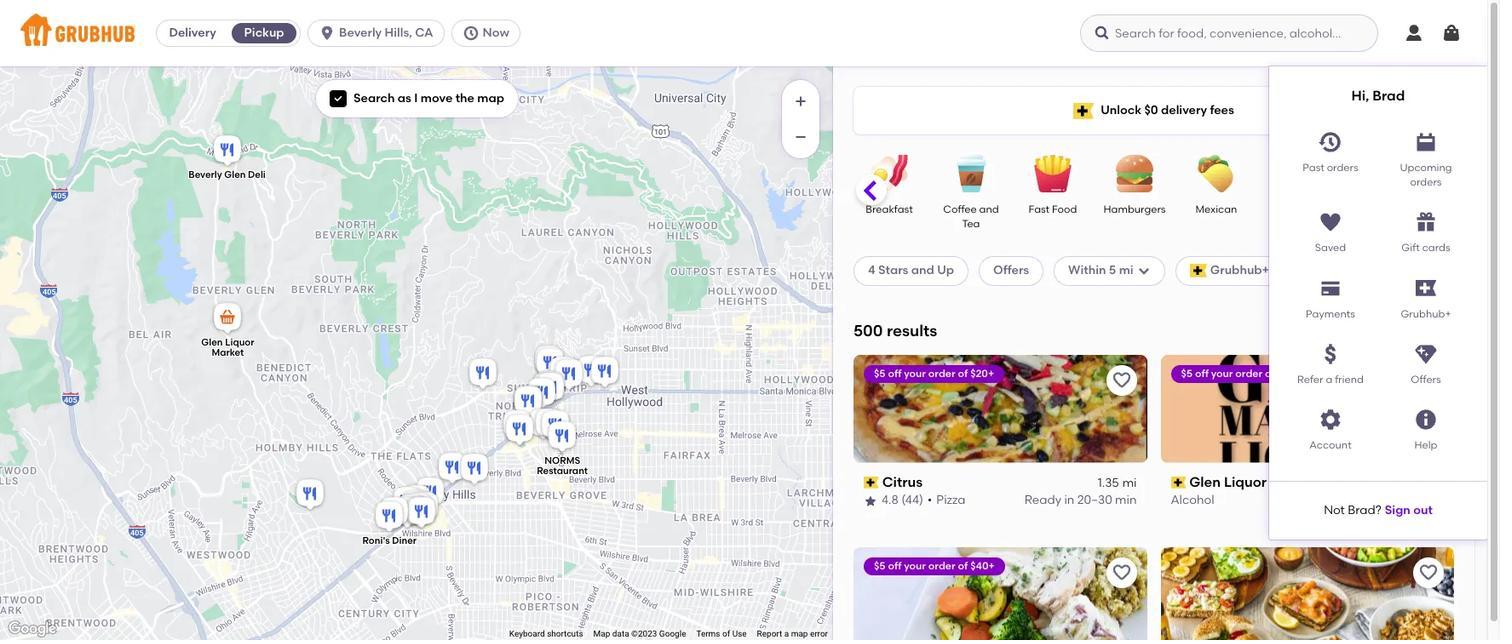Task type: vqa. For each thing, say whether or not it's contained in the screenshot.
ratings associated with 251 ratings
no



Task type: locate. For each thing, give the bounding box(es) containing it.
svg image up payments
[[1319, 277, 1343, 301]]

da carla caffe image
[[378, 495, 412, 533]]

svg image inside upcoming orders link
[[1415, 130, 1439, 154]]

svg image down grubhub+ 'button'
[[1415, 343, 1439, 367]]

deli
[[248, 170, 266, 181]]

norms restaurant
[[537, 456, 588, 477]]

4
[[869, 264, 876, 278]]

1 horizontal spatial ready
[[1343, 494, 1379, 508]]

ready left 20–30 at bottom
[[1025, 494, 1062, 508]]

2 vertical spatial glen
[[1190, 475, 1221, 491]]

min down 1.92 mi
[[1423, 494, 1445, 508]]

svg image
[[319, 25, 336, 42], [1319, 130, 1343, 154], [1415, 130, 1439, 154], [1138, 265, 1151, 278], [1319, 277, 1343, 301], [1319, 343, 1343, 367], [1415, 343, 1439, 367]]

?
[[1376, 504, 1382, 518]]

your left $30+
[[1212, 368, 1234, 380]]

and left up
[[912, 264, 935, 278]]

beverly inside map region
[[189, 170, 222, 181]]

the nosh of beverly hills image
[[390, 485, 424, 522]]

1 subscription pass image from the left
[[864, 477, 879, 489]]

dessert
[[1280, 204, 1318, 216]]

grubhub+
[[1211, 264, 1270, 278], [1402, 308, 1452, 320]]

offers
[[994, 264, 1030, 278], [1412, 374, 1442, 386]]

your for glen liquor market
[[1212, 368, 1234, 380]]

0 horizontal spatial liquor
[[225, 338, 254, 349]]

1.35 mi
[[1098, 477, 1137, 491]]

terms of use
[[697, 630, 747, 639]]

0 horizontal spatial min
[[1116, 494, 1137, 508]]

mi right 1.35
[[1123, 477, 1137, 491]]

grubhub plus flag logo image inside grubhub+ 'button'
[[1417, 281, 1437, 297]]

order left $20+
[[929, 368, 956, 380]]

norms restaurant image
[[546, 419, 580, 457]]

grubhub plus flag logo image down mexican
[[1190, 265, 1208, 278]]

beverly left the hills,
[[339, 26, 382, 40]]

0 horizontal spatial grubhub plus flag logo image
[[1074, 103, 1095, 119]]

open
[[1309, 264, 1341, 278]]

1 vertical spatial offers
[[1412, 374, 1442, 386]]

order left $30+
[[1236, 368, 1263, 380]]

judi's deli image
[[400, 488, 434, 526]]

svg image inside now button
[[462, 25, 479, 42]]

main navigation navigation
[[0, 0, 1488, 540]]

orders right past
[[1328, 162, 1359, 173]]

of left $30+
[[1266, 368, 1276, 380]]

sign out button
[[1386, 496, 1434, 527]]

up
[[938, 264, 955, 278]]

1 horizontal spatial a
[[1327, 374, 1333, 386]]

map
[[478, 91, 505, 106], [792, 630, 808, 639]]

1 horizontal spatial market
[[1271, 475, 1318, 491]]

0 horizontal spatial now
[[483, 26, 510, 40]]

and up tea
[[980, 204, 1000, 216]]

svg image inside the 'account' link
[[1319, 409, 1343, 433]]

1 horizontal spatial beverly
[[339, 26, 382, 40]]

report
[[757, 630, 783, 639]]

the butcher's daughter image
[[503, 413, 537, 450]]

1 horizontal spatial grubhub+
[[1402, 308, 1452, 320]]

1 in from the left
[[1065, 494, 1075, 508]]

0 horizontal spatial subscription pass image
[[864, 477, 879, 489]]

svg image inside the refer a friend button
[[1319, 343, 1343, 367]]

energy life cafe image
[[390, 495, 424, 533]]

0 horizontal spatial save this restaurant image
[[1112, 563, 1132, 584]]

glen liquor market inside map region
[[201, 338, 254, 359]]

1 min from the left
[[1116, 494, 1137, 508]]

beverly left 'deli'
[[189, 170, 222, 181]]

cards
[[1423, 242, 1451, 254]]

ihop image
[[552, 357, 586, 395]]

1 vertical spatial grubhub+
[[1402, 308, 1452, 320]]

order
[[929, 368, 956, 380], [1236, 368, 1263, 380], [929, 561, 956, 573]]

grubhub plus flag logo image left unlock
[[1074, 103, 1095, 119]]

your
[[905, 368, 926, 380], [1212, 368, 1234, 380], [905, 561, 926, 573]]

2 min from the left
[[1423, 494, 1445, 508]]

of left $40+
[[959, 561, 969, 573]]

0 vertical spatial liquor
[[225, 338, 254, 349]]

pickup
[[244, 26, 284, 40]]

market inside the glen liquor market
[[212, 348, 244, 359]]

of left $20+
[[959, 368, 969, 380]]

kale me crazy - west hollywood image
[[511, 384, 546, 421]]

1 vertical spatial map
[[792, 630, 808, 639]]

grubhub+ for the grubhub plus flag logo in grubhub+ 'button'
[[1402, 308, 1452, 320]]

4 stars and up
[[869, 264, 955, 278]]

1 horizontal spatial min
[[1423, 494, 1445, 508]]

search
[[354, 91, 395, 106]]

gift cards
[[1402, 242, 1451, 254]]

1 horizontal spatial save this restaurant image
[[1419, 563, 1440, 584]]

0 vertical spatial grubhub plus flag logo image
[[1074, 103, 1095, 119]]

saved
[[1316, 242, 1347, 254]]

a right report
[[785, 630, 789, 639]]

1 vertical spatial glen
[[201, 338, 223, 349]]

hills,
[[385, 26, 412, 40]]

svg image inside gift cards 'link'
[[1415, 211, 1439, 235]]

1 horizontal spatial offers
[[1412, 374, 1442, 386]]

0 horizontal spatial offers
[[994, 264, 1030, 278]]

0 horizontal spatial glen
[[201, 338, 223, 349]]

and
[[980, 204, 1000, 216], [912, 264, 935, 278]]

brad right "hi," in the right top of the page
[[1373, 88, 1406, 104]]

beverly
[[339, 26, 382, 40], [189, 170, 222, 181]]

1 vertical spatial a
[[785, 630, 789, 639]]

0 vertical spatial market
[[212, 348, 244, 359]]

min for glen liquor market
[[1423, 494, 1445, 508]]

2 save this restaurant image from the left
[[1419, 371, 1440, 391]]

order left $40+
[[929, 561, 956, 573]]

now right ca at the left of the page
[[483, 26, 510, 40]]

1 vertical spatial market
[[1271, 475, 1318, 491]]

in left 5–15
[[1382, 494, 1392, 508]]

offers right up
[[994, 264, 1030, 278]]

map left error
[[792, 630, 808, 639]]

svg image for saved
[[1319, 211, 1343, 235]]

beverly hills, ca
[[339, 26, 433, 40]]

within
[[1069, 264, 1107, 278]]

2 ready from the left
[[1343, 494, 1379, 508]]

account
[[1310, 440, 1352, 452]]

your down (44) at bottom
[[905, 561, 926, 573]]

citrus image
[[466, 356, 500, 394]]

0 vertical spatial and
[[980, 204, 1000, 216]]

diner
[[392, 536, 417, 547]]

0 vertical spatial offers
[[994, 264, 1030, 278]]

1 vertical spatial beverly
[[189, 170, 222, 181]]

beverly hills, ca button
[[308, 20, 451, 47]]

svg image right 5 on the right top of page
[[1138, 265, 1151, 278]]

grubhub plus flag logo image
[[1074, 103, 1095, 119], [1190, 265, 1208, 278], [1417, 281, 1437, 297]]

mel's drive-in logo image
[[854, 548, 1148, 641]]

now
[[483, 26, 510, 40], [1344, 264, 1371, 278]]

0 horizontal spatial and
[[912, 264, 935, 278]]

in for citrus
[[1065, 494, 1075, 508]]

coffee and tea image
[[942, 155, 1002, 193]]

svg image left beverly hills, ca
[[319, 25, 336, 42]]

orders inside 'upcoming orders'
[[1411, 176, 1443, 188]]

1 horizontal spatial orders
[[1411, 176, 1443, 188]]

0 horizontal spatial ready
[[1025, 494, 1062, 508]]

ready for glen liquor market
[[1343, 494, 1379, 508]]

brad right not on the right bottom of the page
[[1349, 504, 1376, 518]]

brad for hi,
[[1373, 88, 1406, 104]]

refer
[[1298, 374, 1324, 386]]

1 ready from the left
[[1025, 494, 1062, 508]]

le pain quotidien (south santa monica blvd) image
[[400, 483, 434, 521]]

1 horizontal spatial liquor
[[1225, 475, 1267, 491]]

subscription pass image for citrus
[[864, 477, 879, 489]]

min down 1.35 mi
[[1116, 494, 1137, 508]]

subscription pass image for glen liquor market
[[1172, 477, 1187, 489]]

fees
[[1211, 103, 1235, 117]]

brad
[[1373, 88, 1406, 104], [1349, 504, 1376, 518]]

grubhub plus flag logo image down (8:20am)
[[1417, 281, 1437, 297]]

as
[[398, 91, 412, 106]]

map right the
[[478, 91, 505, 106]]

svg image inside saved link
[[1319, 211, 1343, 235]]

account link
[[1284, 402, 1379, 454]]

save this restaurant button for $5 off your order of $40+
[[1107, 558, 1137, 589]]

mi
[[1120, 264, 1134, 278], [1123, 477, 1137, 491], [1430, 477, 1445, 491]]

past orders
[[1304, 162, 1359, 173]]

1 horizontal spatial subscription pass image
[[1172, 477, 1187, 489]]

0 horizontal spatial grubhub+
[[1211, 264, 1270, 278]]

svg image
[[1405, 23, 1425, 43], [1442, 23, 1463, 43], [462, 25, 479, 42], [1094, 25, 1111, 42], [333, 94, 343, 104], [1319, 211, 1343, 235], [1415, 211, 1439, 235], [1319, 409, 1343, 433], [1415, 409, 1439, 433]]

0 vertical spatial now
[[483, 26, 510, 40]]

0 vertical spatial grubhub+
[[1211, 264, 1270, 278]]

off for glen liquor market
[[1196, 368, 1209, 380]]

now right open
[[1344, 264, 1371, 278]]

citrus logo image
[[854, 355, 1148, 463]]

offers link
[[1379, 336, 1475, 388]]

refer a friend button
[[1284, 336, 1379, 388]]

the
[[456, 91, 475, 106]]

glen liquor market
[[201, 338, 254, 359], [1190, 475, 1318, 491]]

save this restaurant button for $5 off your order of $30+
[[1414, 365, 1445, 396]]

svg image inside help button
[[1415, 409, 1439, 433]]

$5 off your order of $40+
[[875, 561, 995, 573]]

0 vertical spatial beverly
[[339, 26, 382, 40]]

roni's
[[363, 536, 390, 547]]

friend
[[1336, 374, 1365, 386]]

svg image up refer a friend
[[1319, 343, 1343, 367]]

off
[[888, 368, 902, 380], [1196, 368, 1209, 380], [888, 561, 902, 573]]

0 horizontal spatial save this restaurant image
[[1112, 371, 1132, 391]]

offers up help button
[[1412, 374, 1442, 386]]

1 vertical spatial now
[[1344, 264, 1371, 278]]

ready left sign
[[1343, 494, 1379, 508]]

subscription pass image up 'star icon'
[[864, 477, 879, 489]]

0 vertical spatial orders
[[1328, 162, 1359, 173]]

search as i move the map
[[354, 91, 505, 106]]

•
[[928, 494, 933, 508]]

and inside coffee and tea
[[980, 204, 1000, 216]]

1 horizontal spatial and
[[980, 204, 1000, 216]]

1 horizontal spatial glen liquor market
[[1190, 475, 1318, 491]]

your down results
[[905, 368, 926, 380]]

save this restaurant image
[[1112, 563, 1132, 584], [1419, 563, 1440, 584]]

restaurant
[[537, 466, 588, 477]]

1 horizontal spatial in
[[1382, 494, 1392, 508]]

save this restaurant image for citrus
[[1112, 371, 1132, 391]]

orders down upcoming
[[1411, 176, 1443, 188]]

pressed retail image
[[525, 376, 559, 413]]

mi for glen liquor market
[[1430, 477, 1445, 491]]

svg image inside beverly hills, ca button
[[319, 25, 336, 42]]

0 vertical spatial glen
[[224, 170, 246, 181]]

0 vertical spatial glen liquor market
[[201, 338, 254, 359]]

1 save this restaurant image from the left
[[1112, 563, 1132, 584]]

svg image up upcoming
[[1415, 130, 1439, 154]]

tacos image
[[1433, 155, 1492, 193]]

liquor
[[225, 338, 254, 349], [1225, 475, 1267, 491]]

grubhub+ up offers "link"
[[1402, 308, 1452, 320]]

1 horizontal spatial map
[[792, 630, 808, 639]]

map region
[[0, 0, 938, 641]]

1 vertical spatial and
[[912, 264, 935, 278]]

saved link
[[1284, 204, 1379, 256]]

in left 20–30 at bottom
[[1065, 494, 1075, 508]]

svg image for upcoming orders
[[1415, 130, 1439, 154]]

food
[[1053, 204, 1078, 216]]

1 horizontal spatial grubhub plus flag logo image
[[1190, 265, 1208, 278]]

save this restaurant image down out
[[1419, 563, 1440, 584]]

svg image up past orders
[[1319, 130, 1343, 154]]

mickey fine grill image
[[395, 493, 429, 530]]

keyboard
[[510, 630, 545, 639]]

market down account at the right of page
[[1271, 475, 1318, 491]]

svg image for account
[[1319, 409, 1343, 433]]

0 horizontal spatial market
[[212, 348, 244, 359]]

0 vertical spatial map
[[478, 91, 505, 106]]

map data ©2023 google
[[594, 630, 687, 639]]

grubhub+ down mexican
[[1211, 264, 1270, 278]]

2 subscription pass image from the left
[[1172, 477, 1187, 489]]

2 horizontal spatial grubhub plus flag logo image
[[1417, 281, 1437, 297]]

in for glen liquor market
[[1382, 494, 1392, 508]]

roni's diner
[[363, 536, 417, 547]]

0 horizontal spatial in
[[1065, 494, 1075, 508]]

min for citrus
[[1116, 494, 1137, 508]]

2 save this restaurant image from the left
[[1419, 563, 1440, 584]]

0 vertical spatial a
[[1327, 374, 1333, 386]]

0 horizontal spatial a
[[785, 630, 789, 639]]

orders
[[1328, 162, 1359, 173], [1411, 176, 1443, 188]]

svg image for refer a friend
[[1319, 343, 1343, 367]]

svg image inside "past orders" link
[[1319, 130, 1343, 154]]

in
[[1065, 494, 1075, 508], [1382, 494, 1392, 508]]

ready for citrus
[[1025, 494, 1062, 508]]

google image
[[4, 619, 61, 641]]

svg image for search as i move the map
[[333, 94, 343, 104]]

20–30
[[1078, 494, 1113, 508]]

1 vertical spatial orders
[[1411, 176, 1443, 188]]

subscription pass image
[[864, 477, 879, 489], [1172, 477, 1187, 489]]

ready
[[1025, 494, 1062, 508], [1343, 494, 1379, 508]]

beverly inside button
[[339, 26, 382, 40]]

svg image for now
[[462, 25, 479, 42]]

offers inside "link"
[[1412, 374, 1442, 386]]

subscription pass image up the alcohol
[[1172, 477, 1187, 489]]

payments
[[1307, 308, 1356, 320]]

a right refer
[[1327, 374, 1333, 386]]

hamburgers
[[1104, 204, 1166, 216]]

svg image inside offers "link"
[[1415, 343, 1439, 367]]

$5
[[875, 368, 886, 380], [1182, 368, 1193, 380], [875, 561, 886, 573]]

joey's cafe image
[[574, 354, 609, 391]]

beverly for beverly glen deli
[[189, 170, 222, 181]]

0 horizontal spatial glen liquor market
[[201, 338, 254, 359]]

0 horizontal spatial beverly
[[189, 170, 222, 181]]

a inside button
[[1327, 374, 1333, 386]]

0 horizontal spatial orders
[[1328, 162, 1359, 173]]

min
[[1116, 494, 1137, 508], [1423, 494, 1445, 508]]

not brad ? sign out
[[1325, 504, 1434, 518]]

grubhub+ inside 'button'
[[1402, 308, 1452, 320]]

svg image inside "payments" link
[[1319, 277, 1343, 301]]

1 vertical spatial liquor
[[1225, 475, 1267, 491]]

save this restaurant image
[[1112, 371, 1132, 391], [1419, 371, 1440, 391]]

1 vertical spatial brad
[[1349, 504, 1376, 518]]

2 vertical spatial grubhub plus flag logo image
[[1417, 281, 1437, 297]]

2 in from the left
[[1382, 494, 1392, 508]]

1 horizontal spatial save this restaurant image
[[1419, 371, 1440, 391]]

dany's food trucks, inc. image
[[293, 477, 327, 515]]

past
[[1304, 162, 1325, 173]]

plus icon image
[[793, 93, 810, 110]]

market down glen liquor market icon
[[212, 348, 244, 359]]

1 save this restaurant image from the left
[[1112, 371, 1132, 391]]

a
[[1327, 374, 1333, 386], [785, 630, 789, 639]]

0 vertical spatial brad
[[1373, 88, 1406, 104]]

mi right 1.92
[[1430, 477, 1445, 491]]

save this restaurant image down 20–30 at bottom
[[1112, 563, 1132, 584]]

mexican
[[1196, 204, 1238, 216]]



Task type: describe. For each thing, give the bounding box(es) containing it.
citrus
[[883, 475, 923, 491]]

sign
[[1386, 504, 1411, 518]]

now inside button
[[483, 26, 510, 40]]

fast
[[1029, 204, 1050, 216]]

report a map error
[[757, 630, 828, 639]]

star icon image
[[864, 495, 878, 508]]

$5 off your order of $30+
[[1182, 368, 1302, 380]]

mi right 5 on the right top of page
[[1120, 264, 1134, 278]]

1.92 mi
[[1407, 477, 1445, 491]]

norms
[[545, 456, 581, 467]]

comoncy - beverly hills image
[[401, 491, 435, 528]]

Search for food, convenience, alcohol... search field
[[1081, 14, 1379, 52]]

1 horizontal spatial glen
[[224, 170, 246, 181]]

within 5 mi
[[1069, 264, 1134, 278]]

urth caffe melrose image
[[533, 407, 567, 444]]

$20+
[[971, 368, 995, 380]]

terms
[[697, 630, 721, 639]]

hamburgers image
[[1106, 155, 1165, 193]]

a for report
[[785, 630, 789, 639]]

map
[[594, 630, 611, 639]]

shortcuts
[[547, 630, 583, 639]]

results
[[887, 321, 938, 341]]

$5 off your order of $20+
[[875, 368, 995, 380]]

beverly glen deli image
[[211, 133, 245, 170]]

5
[[1110, 264, 1117, 278]]

body energy club - west hollywood image
[[533, 369, 567, 407]]

beverly for beverly hills, ca
[[339, 26, 382, 40]]

off for citrus
[[888, 368, 902, 380]]

grubhub+ button
[[1379, 270, 1475, 322]]

payments link
[[1284, 270, 1379, 322]]

google
[[660, 630, 687, 639]]

zinc cafe & market image
[[527, 407, 561, 444]]

500
[[854, 321, 883, 341]]

4.8
[[882, 494, 899, 508]]

the farm of beverly hills image
[[413, 476, 447, 513]]

orders for past orders
[[1328, 162, 1359, 173]]

unlock
[[1101, 103, 1142, 117]]

tasty donuts and cafe image
[[588, 355, 622, 392]]

hi,
[[1352, 88, 1370, 104]]

upcoming
[[1401, 162, 1453, 173]]

data
[[613, 630, 630, 639]]

help button
[[1379, 402, 1475, 454]]

ferrarini image
[[407, 490, 442, 528]]

terms of use link
[[697, 630, 747, 639]]

use
[[733, 630, 747, 639]]

keyboard shortcuts
[[510, 630, 583, 639]]

joe & the juice image
[[539, 408, 573, 446]]

pizza
[[937, 494, 966, 508]]

rawberri image
[[534, 371, 568, 408]]

save this restaurant button for $5 off your order of $20+
[[1107, 365, 1137, 396]]

• pizza
[[928, 494, 966, 508]]

ca
[[415, 26, 433, 40]]

5–15
[[1395, 494, 1420, 508]]

liquor inside the glen liquor market
[[225, 338, 254, 349]]

not
[[1325, 504, 1346, 518]]

$40+
[[971, 561, 995, 573]]

(8:20am)
[[1374, 264, 1427, 278]]

unlock $0 delivery fees
[[1101, 103, 1235, 117]]

2 horizontal spatial glen
[[1190, 475, 1221, 491]]

mexican image
[[1187, 155, 1247, 193]]

open now (8:20am)
[[1309, 264, 1427, 278]]

a for refer
[[1327, 374, 1333, 386]]

order for citrus
[[929, 368, 956, 380]]

svg image for payments
[[1319, 277, 1343, 301]]

of for $20+
[[959, 368, 969, 380]]

riozonas acai west hollywood image
[[530, 371, 564, 408]]

500 results
[[854, 321, 938, 341]]

1 vertical spatial grubhub plus flag logo image
[[1190, 265, 1208, 278]]

of for $30+
[[1266, 368, 1276, 380]]

ready in 5–15 min
[[1343, 494, 1445, 508]]

glen liquor market image
[[211, 301, 245, 338]]

mi for citrus
[[1123, 477, 1137, 491]]

$5 for citrus
[[875, 368, 886, 380]]

roni's diner image
[[372, 499, 407, 537]]

gift
[[1402, 242, 1421, 254]]

coffee and tea
[[944, 204, 1000, 230]]

subway® image
[[403, 495, 437, 533]]

order for glen liquor market
[[1236, 368, 1263, 380]]

©2023
[[632, 630, 658, 639]]

upcoming orders link
[[1379, 123, 1475, 190]]

1 horizontal spatial now
[[1344, 264, 1371, 278]]

i
[[414, 91, 418, 106]]

breakfast
[[866, 204, 913, 216]]

leora cafe image
[[436, 451, 470, 488]]

fast food image
[[1024, 155, 1083, 193]]

7 eleven image
[[547, 355, 581, 392]]

brad for not
[[1349, 504, 1376, 518]]

of for $40+
[[959, 561, 969, 573]]

kale me crazy - west hollywood  logo image
[[1161, 548, 1455, 641]]

glen liquor market logo image
[[1161, 355, 1455, 463]]

now button
[[451, 20, 527, 47]]

alana's coffee roasters image
[[500, 408, 534, 446]]

mel's drive-in image
[[532, 343, 566, 381]]

$0
[[1145, 103, 1159, 117]]

$5 for glen liquor market
[[1182, 368, 1193, 380]]

report a map error link
[[757, 630, 828, 639]]

save this restaurant image for glen liquor market
[[1419, 371, 1440, 391]]

svg image for past orders
[[1319, 130, 1343, 154]]

fast food
[[1029, 204, 1078, 216]]

delivery
[[1162, 103, 1208, 117]]

hollywood burger image
[[511, 384, 546, 422]]

delivery button
[[157, 20, 229, 47]]

hi, brad
[[1352, 88, 1406, 104]]

beverly glen deli
[[189, 170, 266, 181]]

tryst caffe image
[[405, 495, 439, 533]]

breakfast image
[[860, 155, 920, 193]]

move
[[421, 91, 453, 106]]

burritos image
[[1351, 155, 1411, 193]]

out
[[1414, 504, 1434, 518]]

your for citrus
[[905, 368, 926, 380]]

svg image for gift cards
[[1415, 211, 1439, 235]]

of left use
[[723, 630, 731, 639]]

cafe ruisseau - beverly hills image
[[458, 452, 492, 489]]

$30+
[[1278, 368, 1302, 380]]

svg image for offers
[[1415, 343, 1439, 367]]

help
[[1415, 440, 1438, 452]]

svg image for help
[[1415, 409, 1439, 433]]

dessert image
[[1269, 155, 1329, 193]]

orders for upcoming orders
[[1411, 176, 1443, 188]]

alcohol
[[1172, 494, 1215, 508]]

(44)
[[902, 494, 924, 508]]

error
[[811, 630, 828, 639]]

4.8 (44)
[[882, 494, 924, 508]]

earthbar sunset image
[[534, 346, 568, 384]]

1 vertical spatial glen liquor market
[[1190, 475, 1318, 491]]

keyboard shortcuts button
[[510, 629, 583, 641]]

gift cards link
[[1379, 204, 1475, 256]]

minus icon image
[[793, 129, 810, 146]]

ready in 20–30 min
[[1025, 494, 1137, 508]]

svg image for beverly hills, ca
[[319, 25, 336, 42]]

0 horizontal spatial map
[[478, 91, 505, 106]]

past orders link
[[1284, 123, 1379, 190]]

pickup button
[[229, 20, 300, 47]]

grubhub+ for the middle the grubhub plus flag logo
[[1211, 264, 1270, 278]]



